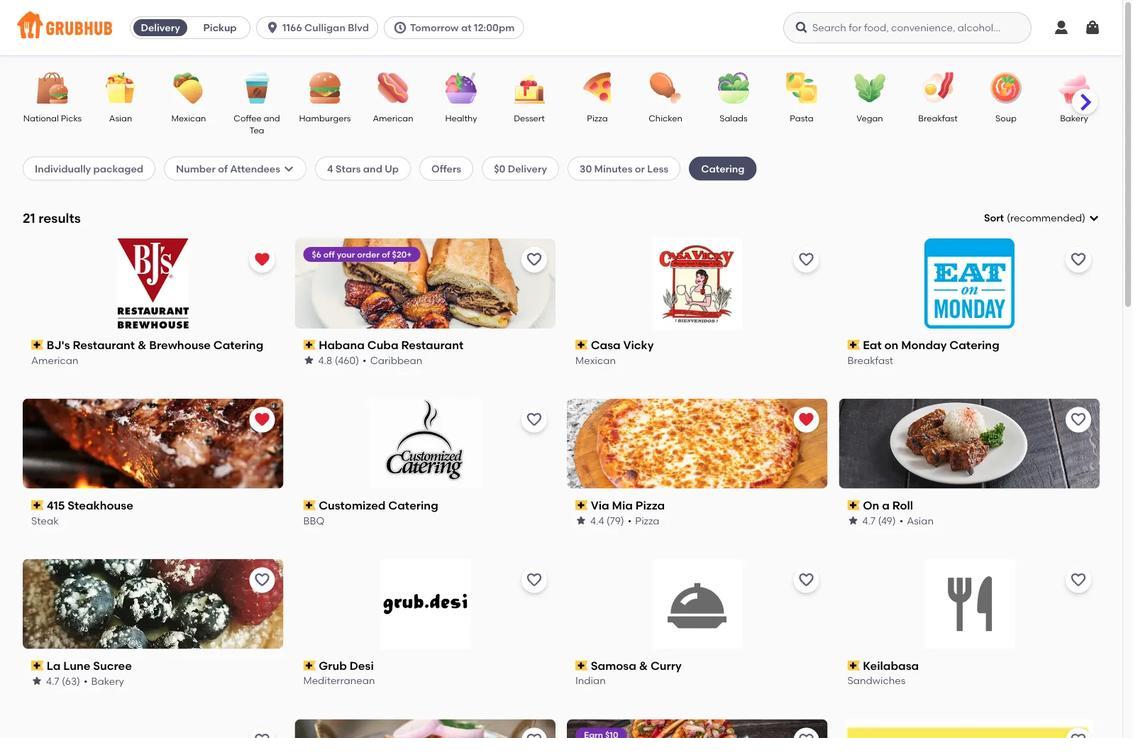 Task type: vqa. For each thing, say whether or not it's contained in the screenshot.
coffee
yes



Task type: describe. For each thing, give the bounding box(es) containing it.
cuba
[[368, 338, 399, 352]]

subscription pass image for samosa & curry
[[576, 661, 588, 671]]

saved restaurant image for 415 steakhouse
[[254, 412, 271, 429]]

save this restaurant image for chaacha's kitchen logo
[[526, 732, 543, 738]]

soup image
[[982, 72, 1032, 104]]

4
[[327, 162, 334, 175]]

0 horizontal spatial asian
[[109, 113, 132, 123]]

habana cuba restaurant
[[319, 338, 464, 352]]

30 minutes or less
[[580, 162, 669, 175]]

casa vicky link
[[576, 337, 820, 353]]

grub desi logo image
[[380, 559, 471, 649]]

star icon image for la
[[31, 675, 43, 687]]

customized catering link
[[304, 498, 547, 514]]

subscription pass image for casa vicky
[[576, 340, 588, 350]]

tomorrow at 12:00pm
[[410, 22, 515, 34]]

samosa
[[591, 659, 637, 673]]

1 horizontal spatial mexican
[[576, 354, 616, 366]]

save this restaurant image for eat on monday catering logo
[[1071, 251, 1088, 268]]

minutes
[[595, 162, 633, 175]]

mediterranean
[[304, 675, 375, 687]]

saved restaurant button for bj's restaurant & brewhouse catering
[[250, 247, 275, 273]]

pizza image
[[573, 72, 623, 104]]

subscription pass image for grub
[[304, 661, 316, 671]]

number of attendees
[[176, 162, 281, 175]]

save this restaurant image for casa vicky
[[798, 251, 815, 268]]

subscription pass image for customized catering
[[304, 501, 316, 510]]

via
[[591, 499, 610, 512]]

chicken image
[[641, 72, 691, 104]]

steak
[[31, 515, 59, 527]]

• for a
[[900, 515, 904, 527]]

coffee and tea image
[[232, 72, 282, 104]]

subscription pass image for habana cuba restaurant
[[304, 340, 316, 350]]

via mia pizza logo image
[[567, 399, 828, 489]]

restaurant inside 'bj's restaurant & brewhouse catering' 'link'
[[73, 338, 135, 352]]

national picks image
[[28, 72, 77, 104]]

main navigation navigation
[[0, 0, 1123, 55]]

1166
[[283, 22, 302, 34]]

1 vertical spatial &
[[640, 659, 648, 673]]

4.4
[[591, 515, 605, 527]]

casa vicky logo image
[[653, 238, 743, 329]]

not only nuts logo image
[[846, 720, 1094, 738]]

& inside 'link'
[[138, 338, 147, 352]]

customized
[[319, 499, 386, 512]]

subscription pass image inside keilabasa link
[[848, 661, 861, 671]]

on a roll
[[864, 499, 914, 512]]

culligan
[[305, 22, 346, 34]]

monday
[[902, 338, 948, 352]]

sandwiches
[[848, 675, 906, 687]]

healthy
[[446, 113, 478, 123]]

keilabasa
[[864, 659, 920, 673]]

lune
[[63, 659, 90, 673]]

saved restaurant image
[[798, 412, 815, 429]]

asian image
[[96, 72, 146, 104]]

subscription pass image for la lune sucree
[[31, 661, 44, 671]]

save this restaurant button for 'samosa & curry logo'
[[794, 568, 820, 593]]

svg image inside tomorrow at 12:00pm button
[[393, 21, 408, 35]]

catering right brewhouse
[[214, 338, 264, 352]]

save this restaurant button for the grub desi logo at the left of page
[[522, 568, 547, 593]]

0 horizontal spatial american
[[31, 354, 79, 366]]

tomorrow
[[410, 22, 459, 34]]

up
[[385, 162, 399, 175]]

save this restaurant image for not only nuts logo
[[1071, 732, 1088, 738]]

soup
[[996, 113, 1017, 123]]

4.4 (79)
[[591, 515, 625, 527]]

pickup
[[204, 22, 237, 34]]

0 vertical spatial pizza
[[587, 113, 608, 123]]

save this restaurant image for customized catering
[[526, 412, 543, 429]]

casa vicky
[[591, 338, 654, 352]]

save this restaurant button for customized catering logo
[[522, 407, 547, 433]]

0 vertical spatial bakery
[[1061, 113, 1089, 123]]

offers
[[432, 162, 462, 175]]

save this restaurant image for la lune sucree
[[254, 572, 271, 589]]

415 steakhouse link
[[31, 498, 275, 514]]

save this restaurant button for "keilabasa logo"
[[1066, 568, 1092, 593]]

less
[[648, 162, 669, 175]]

packaged
[[93, 162, 143, 175]]

samosa & curry
[[591, 659, 682, 673]]

bj's
[[47, 338, 70, 352]]

samosa & curry logo image
[[653, 559, 743, 649]]

4 stars and up
[[327, 162, 399, 175]]

star icon image for via
[[576, 515, 587, 526]]

grub desi link
[[304, 658, 547, 674]]

picks
[[61, 113, 82, 123]]

0 vertical spatial breakfast
[[919, 113, 958, 123]]

salads
[[720, 113, 748, 123]]

on a roll link
[[848, 498, 1092, 514]]

american image
[[369, 72, 418, 104]]

vicky
[[624, 338, 654, 352]]

$20+
[[392, 249, 412, 259]]

star icon image for on
[[848, 515, 859, 526]]

hamburgers
[[299, 113, 351, 123]]

save this restaurant button for the 'la lune sucree logo'
[[250, 568, 275, 593]]

eat on monday catering
[[864, 338, 1000, 352]]

habana cuba restaurant logo image
[[295, 238, 556, 329]]

save this restaurant image for 'samosa & curry logo'
[[798, 572, 815, 589]]

save this restaurant button for on a roll logo
[[1066, 407, 1092, 433]]

0 vertical spatial of
[[218, 162, 228, 175]]

1 horizontal spatial delivery
[[508, 162, 547, 175]]

Search for food, convenience, alcohol... search field
[[784, 12, 1032, 43]]

la lune sucree link
[[31, 658, 275, 674]]

order
[[357, 249, 380, 259]]

• caribbean
[[363, 354, 423, 366]]

national picks
[[23, 113, 82, 123]]

pickup button
[[190, 16, 250, 39]]

2 vertical spatial pizza
[[636, 515, 660, 527]]

svg image inside 1166 culligan blvd button
[[266, 21, 280, 35]]

(460)
[[335, 354, 359, 366]]

(49)
[[879, 515, 897, 527]]

desi contemporary | indian | casual logo image
[[567, 720, 828, 738]]

casa
[[591, 338, 621, 352]]

• bakery
[[84, 675, 124, 687]]

subscription pass image for on
[[848, 501, 861, 510]]

• for lune
[[84, 675, 88, 687]]

breakfast image
[[914, 72, 964, 104]]

mexican image
[[164, 72, 214, 104]]

$6 off your order of $20+
[[312, 249, 412, 259]]

eat
[[864, 338, 882, 352]]

4.7 (63)
[[46, 675, 80, 687]]

number
[[176, 162, 216, 175]]

12:00pm
[[474, 22, 515, 34]]

1 horizontal spatial asian
[[908, 515, 934, 527]]

hamburgers image
[[300, 72, 350, 104]]



Task type: locate. For each thing, give the bounding box(es) containing it.
4.7 for la lune sucree
[[46, 675, 59, 687]]

0 horizontal spatial delivery
[[141, 22, 180, 34]]

1 vertical spatial delivery
[[508, 162, 547, 175]]

pasta image
[[777, 72, 827, 104]]

of
[[218, 162, 228, 175], [382, 249, 390, 259]]

sucree
[[93, 659, 132, 673]]

tomorrow at 12:00pm button
[[384, 16, 530, 39]]

asian down asian image
[[109, 113, 132, 123]]

vegan image
[[846, 72, 895, 104]]

0 vertical spatial delivery
[[141, 22, 180, 34]]

subscription pass image for eat on monday catering
[[848, 340, 861, 350]]

0 horizontal spatial of
[[218, 162, 228, 175]]

subscription pass image up steak
[[31, 501, 44, 510]]

1 horizontal spatial 4.7
[[863, 515, 876, 527]]

and inside coffee and tea
[[264, 113, 280, 123]]

american down bj's
[[31, 354, 79, 366]]

save this restaurant button for the casa vicky logo
[[794, 247, 820, 273]]

0 horizontal spatial &
[[138, 338, 147, 352]]

of left $20+
[[382, 249, 390, 259]]

30
[[580, 162, 592, 175]]

subscription pass image up bbq
[[304, 501, 316, 510]]

subscription pass image inside 'samosa & curry' link
[[576, 661, 588, 671]]

4.7 down the on
[[863, 515, 876, 527]]

sort ( recommended )
[[985, 212, 1086, 224]]

keilabasa link
[[848, 658, 1092, 674]]

415 steakhouse logo image
[[23, 399, 284, 489]]

catering right customized
[[389, 499, 439, 512]]

• right (63)
[[84, 675, 88, 687]]

subscription pass image left habana
[[304, 340, 316, 350]]

4.7 down la
[[46, 675, 59, 687]]

save this restaurant image for keilabasa
[[1071, 572, 1088, 589]]

mia
[[612, 499, 633, 512]]

restaurant
[[73, 338, 135, 352], [402, 338, 464, 352]]

chicken
[[649, 113, 683, 123]]

subscription pass image inside via mia pizza link
[[576, 501, 588, 510]]

your
[[337, 249, 355, 259]]

pizza inside via mia pizza link
[[636, 499, 665, 512]]

(
[[1008, 212, 1011, 224]]

or
[[635, 162, 645, 175]]

subscription pass image left via
[[576, 501, 588, 510]]

of right "number"
[[218, 162, 228, 175]]

save this restaurant image for on a roll
[[1071, 412, 1088, 429]]

samosa & curry link
[[576, 658, 820, 674]]

• for cuba
[[363, 354, 367, 366]]

1 horizontal spatial breakfast
[[919, 113, 958, 123]]

save this restaurant image
[[526, 251, 543, 268], [1071, 251, 1088, 268], [798, 572, 815, 589], [526, 732, 543, 738], [1071, 732, 1088, 738]]

0 horizontal spatial and
[[264, 113, 280, 123]]

saved restaurant image
[[254, 251, 271, 268], [254, 412, 271, 429]]

pizza down via mia pizza
[[636, 515, 660, 527]]

subscription pass image left 'casa'
[[576, 340, 588, 350]]

brewhouse
[[149, 338, 211, 352]]

results
[[39, 210, 81, 226]]

off
[[324, 249, 335, 259]]

• for mia
[[628, 515, 632, 527]]

svg image
[[393, 21, 408, 35], [1089, 212, 1101, 224]]

0 horizontal spatial bakery
[[91, 675, 124, 687]]

0 vertical spatial saved restaurant image
[[254, 251, 271, 268]]

1 horizontal spatial restaurant
[[402, 338, 464, 352]]

1 vertical spatial asian
[[908, 515, 934, 527]]

mexican down mexican image
[[172, 113, 206, 123]]

bakery
[[1061, 113, 1089, 123], [91, 675, 124, 687]]

subscription pass image inside customized catering link
[[304, 501, 316, 510]]

1 horizontal spatial svg image
[[1089, 212, 1101, 224]]

via mia pizza link
[[576, 498, 820, 514]]

saved restaurant button for 415 steakhouse
[[250, 407, 275, 433]]

2 saved restaurant image from the top
[[254, 412, 271, 429]]

1 vertical spatial and
[[363, 162, 383, 175]]

salads image
[[709, 72, 759, 104]]

(63)
[[62, 675, 80, 687]]

2 restaurant from the left
[[402, 338, 464, 352]]

attendees
[[230, 162, 281, 175]]

• right (460)
[[363, 354, 367, 366]]

asian
[[109, 113, 132, 123], [908, 515, 934, 527]]

0 vertical spatial american
[[373, 113, 414, 123]]

american
[[373, 113, 414, 123], [31, 354, 79, 366]]

)
[[1083, 212, 1086, 224]]

1 horizontal spatial of
[[382, 249, 390, 259]]

delivery inside button
[[141, 22, 180, 34]]

subscription pass image up sandwiches
[[848, 661, 861, 671]]

restaurant up caribbean
[[402, 338, 464, 352]]

$0 delivery
[[494, 162, 547, 175]]

4.7 (49)
[[863, 515, 897, 527]]

curry
[[651, 659, 682, 673]]

subscription pass image
[[848, 501, 861, 510], [304, 661, 316, 671], [848, 661, 861, 671]]

breakfast down the eat
[[848, 354, 894, 366]]

la lune sucree
[[47, 659, 132, 673]]

delivery
[[141, 22, 180, 34], [508, 162, 547, 175]]

svg image left tomorrow
[[393, 21, 408, 35]]

star icon image left 4.7 (63)
[[31, 675, 43, 687]]

coffee and tea
[[234, 113, 280, 136]]

bbq
[[304, 515, 325, 527]]

1 vertical spatial bakery
[[91, 675, 124, 687]]

pasta
[[791, 113, 814, 123]]

subscription pass image inside 'bj's restaurant & brewhouse catering' 'link'
[[31, 340, 44, 350]]

svg image
[[1054, 19, 1071, 36], [1085, 19, 1102, 36], [266, 21, 280, 35], [795, 21, 809, 35], [283, 163, 295, 174]]

1 vertical spatial saved restaurant image
[[254, 412, 271, 429]]

eat on monday catering logo image
[[925, 238, 1015, 329]]

0 vertical spatial 4.7
[[863, 515, 876, 527]]

star icon image left 4.4 at the right bottom of the page
[[576, 515, 587, 526]]

1 vertical spatial mexican
[[576, 354, 616, 366]]

subscription pass image inside la lune sucree link
[[31, 661, 44, 671]]

subscription pass image left bj's
[[31, 340, 44, 350]]

dessert image
[[505, 72, 555, 104]]

delivery button
[[131, 16, 190, 39]]

tea
[[250, 125, 265, 136]]

american down american image
[[373, 113, 414, 123]]

1 horizontal spatial &
[[640, 659, 648, 673]]

pizza up • pizza
[[636, 499, 665, 512]]

bj's restaurant & brewhouse catering
[[47, 338, 264, 352]]

mexican down 'casa'
[[576, 354, 616, 366]]

asian down roll
[[908, 515, 934, 527]]

• right (49)
[[900, 515, 904, 527]]

save this restaurant button for chaacha's kitchen logo
[[522, 728, 547, 738]]

national
[[23, 113, 59, 123]]

coffee
[[234, 113, 262, 123]]

subscription pass image inside grub desi link
[[304, 661, 316, 671]]

subscription pass image up "indian"
[[576, 661, 588, 671]]

star icon image
[[304, 355, 315, 366], [576, 515, 587, 526], [848, 515, 859, 526], [31, 675, 43, 687]]

0 horizontal spatial restaurant
[[73, 338, 135, 352]]

caribbean
[[370, 354, 423, 366]]

1166 culligan blvd
[[283, 22, 369, 34]]

bakery image
[[1050, 72, 1100, 104]]

subscription pass image inside 415 steakhouse "link"
[[31, 501, 44, 510]]

& left curry
[[640, 659, 648, 673]]

1 horizontal spatial bakery
[[1061, 113, 1089, 123]]

21 results
[[23, 210, 81, 226]]

steakhouse
[[68, 499, 133, 512]]

none field containing sort
[[985, 211, 1101, 225]]

subscription pass image left the eat
[[848, 340, 861, 350]]

$0
[[494, 162, 506, 175]]

• pizza
[[628, 515, 660, 527]]

breakfast down 'breakfast' image
[[919, 113, 958, 123]]

subscription pass image for bj's restaurant & brewhouse catering
[[31, 340, 44, 350]]

save this restaurant image
[[798, 251, 815, 268], [526, 412, 543, 429], [1071, 412, 1088, 429], [254, 572, 271, 589], [526, 572, 543, 589], [1071, 572, 1088, 589], [254, 732, 271, 738], [798, 732, 815, 738]]

subscription pass image
[[31, 340, 44, 350], [304, 340, 316, 350], [576, 340, 588, 350], [848, 340, 861, 350], [31, 501, 44, 510], [304, 501, 316, 510], [576, 501, 588, 510], [31, 661, 44, 671], [576, 661, 588, 671]]

delivery right $0
[[508, 162, 547, 175]]

indian
[[576, 675, 606, 687]]

save this restaurant button for eat on monday catering logo
[[1066, 247, 1092, 273]]

catering right monday
[[950, 338, 1000, 352]]

bj's restaurant & brewhouse catering logo image
[[118, 238, 189, 329]]

svg image inside field
[[1089, 212, 1101, 224]]

1 vertical spatial american
[[31, 354, 79, 366]]

0 vertical spatial asian
[[109, 113, 132, 123]]

star icon image left '4.8'
[[304, 355, 315, 366]]

1166 culligan blvd button
[[256, 16, 384, 39]]

subscription pass image inside casa vicky link
[[576, 340, 588, 350]]

4.7 for on a roll
[[863, 515, 876, 527]]

habana
[[319, 338, 365, 352]]

4.7
[[863, 515, 876, 527], [46, 675, 59, 687]]

save this restaurant button
[[522, 247, 547, 273], [794, 247, 820, 273], [1066, 247, 1092, 273], [522, 407, 547, 433], [1066, 407, 1092, 433], [250, 568, 275, 593], [522, 568, 547, 593], [794, 568, 820, 593], [1066, 568, 1092, 593], [250, 728, 275, 738], [522, 728, 547, 738], [794, 728, 820, 738], [1066, 728, 1092, 738]]

on a roll logo image
[[840, 399, 1101, 489]]

0 vertical spatial svg image
[[393, 21, 408, 35]]

subscription pass image left "grub"
[[304, 661, 316, 671]]

0 horizontal spatial breakfast
[[848, 354, 894, 366]]

0 vertical spatial and
[[264, 113, 280, 123]]

subscription pass image inside on a roll link
[[848, 501, 861, 510]]

1 restaurant from the left
[[73, 338, 135, 352]]

1 horizontal spatial and
[[363, 162, 383, 175]]

save this restaurant button for not only nuts logo
[[1066, 728, 1092, 738]]

stars
[[336, 162, 361, 175]]

healthy image
[[437, 72, 486, 104]]

at
[[461, 22, 472, 34]]

keilabasa logo image
[[925, 559, 1015, 649]]

0 vertical spatial &
[[138, 338, 147, 352]]

bj's restaurant & brewhouse catering link
[[31, 337, 275, 353]]

4.8
[[318, 354, 333, 366]]

save this restaurant image for grub desi
[[526, 572, 543, 589]]

saved restaurant button
[[250, 247, 275, 273], [250, 407, 275, 433], [794, 407, 820, 433]]

1 vertical spatial 4.7
[[46, 675, 59, 687]]

star icon image left the 4.7 (49)
[[848, 515, 859, 526]]

1 vertical spatial pizza
[[636, 499, 665, 512]]

1 saved restaurant image from the top
[[254, 251, 271, 268]]

chaacha's kitchen logo image
[[295, 720, 556, 738]]

customized catering logo image
[[369, 399, 482, 489]]

restaurant inside habana cuba restaurant link
[[402, 338, 464, 352]]

0 vertical spatial mexican
[[172, 113, 206, 123]]

bakery down bakery image on the top of page
[[1061, 113, 1089, 123]]

and up tea
[[264, 113, 280, 123]]

habana cuba restaurant link
[[304, 337, 547, 353]]

star icon image for habana
[[304, 355, 315, 366]]

recommended
[[1011, 212, 1083, 224]]

4.8 (460)
[[318, 354, 359, 366]]

svg image right ) at top right
[[1089, 212, 1101, 224]]

21
[[23, 210, 35, 226]]

subscription pass image inside eat on monday catering 'link'
[[848, 340, 861, 350]]

grub desi
[[319, 659, 374, 673]]

sort
[[985, 212, 1005, 224]]

1 vertical spatial svg image
[[1089, 212, 1101, 224]]

via mia pizza
[[591, 499, 665, 512]]

blvd
[[348, 22, 369, 34]]

1 vertical spatial of
[[382, 249, 390, 259]]

subscription pass image left la
[[31, 661, 44, 671]]

subscription pass image inside habana cuba restaurant link
[[304, 340, 316, 350]]

customized catering
[[319, 499, 439, 512]]

0 horizontal spatial mexican
[[172, 113, 206, 123]]

None field
[[985, 211, 1101, 225]]

restaurant right bj's
[[73, 338, 135, 352]]

1 horizontal spatial american
[[373, 113, 414, 123]]

saved restaurant button for via mia pizza
[[794, 407, 820, 433]]

subscription pass image for 415 steakhouse
[[31, 501, 44, 510]]

individually packaged
[[35, 162, 143, 175]]

1 vertical spatial breakfast
[[848, 354, 894, 366]]

a
[[883, 499, 890, 512]]

415
[[47, 499, 65, 512]]

0 horizontal spatial svg image
[[393, 21, 408, 35]]

bakery down sucree
[[91, 675, 124, 687]]

delivery left pickup
[[141, 22, 180, 34]]

0 horizontal spatial 4.7
[[46, 675, 59, 687]]

$6
[[312, 249, 322, 259]]

subscription pass image for via mia pizza
[[576, 501, 588, 510]]

catering down salads
[[702, 162, 745, 175]]

dessert
[[514, 113, 545, 123]]

• right (79)
[[628, 515, 632, 527]]

vegan
[[857, 113, 884, 123]]

and left up
[[363, 162, 383, 175]]

la lune sucree logo image
[[23, 559, 284, 649]]

& left brewhouse
[[138, 338, 147, 352]]

la
[[47, 659, 61, 673]]

desi
[[350, 659, 374, 673]]

415 steakhouse
[[47, 499, 133, 512]]

individually
[[35, 162, 91, 175]]

subscription pass image left the on
[[848, 501, 861, 510]]

pizza down the pizza image
[[587, 113, 608, 123]]

(79)
[[607, 515, 625, 527]]

saved restaurant image for bj's restaurant & brewhouse catering
[[254, 251, 271, 268]]



